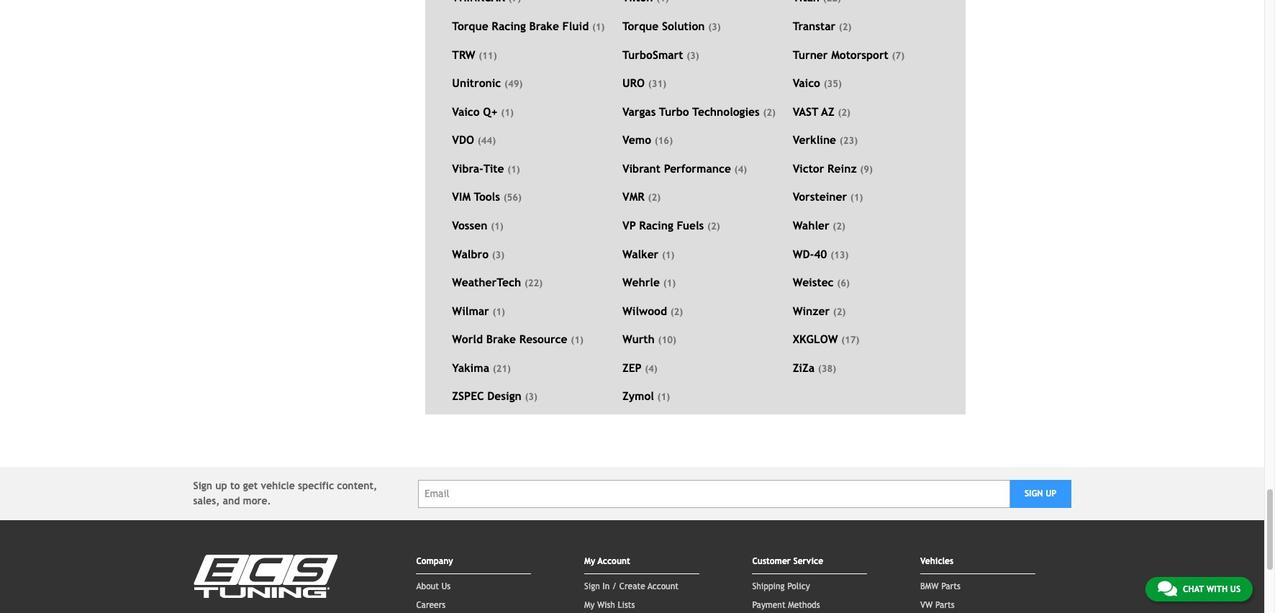 Task type: locate. For each thing, give the bounding box(es) containing it.
vaico left q+
[[452, 105, 480, 118]]

(3) down the solution
[[687, 50, 699, 61]]

yakima
[[452, 361, 489, 374]]

vaico left the (35)
[[793, 76, 821, 89]]

(2) right wahler
[[833, 221, 846, 232]]

performance
[[664, 162, 731, 175]]

torque solution (3)
[[623, 19, 721, 32]]

(38)
[[818, 363, 836, 374]]

1 horizontal spatial (4)
[[735, 164, 747, 175]]

0 horizontal spatial vaico
[[452, 105, 480, 118]]

(1)
[[592, 22, 605, 32], [501, 107, 514, 118], [508, 164, 520, 175], [851, 192, 863, 203], [491, 221, 504, 232], [662, 249, 675, 260], [663, 278, 676, 289], [493, 306, 505, 317], [571, 335, 584, 346], [658, 392, 670, 403]]

0 vertical spatial vaico
[[793, 76, 821, 89]]

methods
[[788, 600, 820, 610]]

0 vertical spatial my
[[584, 556, 595, 566]]

brake up the (21)
[[486, 333, 516, 346]]

vargas
[[623, 105, 656, 118]]

1 horizontal spatial sign
[[584, 582, 600, 592]]

parts right vw
[[936, 600, 955, 610]]

(1) right 'tite'
[[508, 164, 520, 175]]

(6)
[[837, 278, 850, 289]]

(1) right fluid
[[592, 22, 605, 32]]

vw parts link
[[921, 600, 955, 610]]

0 horizontal spatial racing
[[492, 19, 526, 32]]

lists
[[618, 600, 635, 610]]

vdo
[[452, 133, 474, 146]]

world
[[452, 333, 483, 346]]

(3) inside walbro (3)
[[492, 249, 505, 260]]

(1) right walker
[[662, 249, 675, 260]]

account
[[598, 556, 630, 566], [648, 582, 679, 592]]

torque up the trw (11)
[[452, 19, 488, 32]]

0 horizontal spatial up
[[215, 480, 227, 492]]

(1) right wehrle
[[663, 278, 676, 289]]

(49)
[[505, 79, 523, 89]]

wish
[[597, 600, 615, 610]]

(1) inside the 'vossen (1)'
[[491, 221, 504, 232]]

1 torque from the left
[[452, 19, 488, 32]]

(3) right the solution
[[708, 22, 721, 32]]

(16)
[[655, 135, 673, 146]]

1 my from the top
[[584, 556, 595, 566]]

0 horizontal spatial us
[[442, 582, 451, 592]]

(2) right winzer at the right
[[833, 306, 846, 317]]

up for sign up
[[1046, 489, 1057, 499]]

(7)
[[892, 50, 905, 61]]

weistec (6)
[[793, 276, 850, 289]]

0 horizontal spatial account
[[598, 556, 630, 566]]

technologies
[[693, 105, 760, 118]]

us right with
[[1231, 584, 1241, 595]]

1 horizontal spatial account
[[648, 582, 679, 592]]

my up my wish lists
[[584, 556, 595, 566]]

1 vertical spatial vaico
[[452, 105, 480, 118]]

more.
[[243, 495, 271, 507]]

company
[[416, 556, 453, 566]]

(1) inside vaico q+ (1)
[[501, 107, 514, 118]]

my
[[584, 556, 595, 566], [584, 600, 595, 610]]

sign for sign up
[[1025, 489, 1043, 499]]

(1) inside world brake resource (1)
[[571, 335, 584, 346]]

parts for vw parts
[[936, 600, 955, 610]]

(2) inside vp racing fuels (2)
[[708, 221, 720, 232]]

0 vertical spatial (4)
[[735, 164, 747, 175]]

0 vertical spatial brake
[[529, 19, 559, 32]]

uro
[[623, 76, 645, 89]]

about us
[[416, 582, 451, 592]]

vemo
[[623, 133, 651, 146]]

(1) right vossen
[[491, 221, 504, 232]]

vaico for vaico
[[793, 76, 821, 89]]

tools
[[474, 190, 500, 203]]

(4) right performance
[[735, 164, 747, 175]]

parts right bmw
[[942, 582, 961, 592]]

(3) up "weathertech (22)"
[[492, 249, 505, 260]]

account right create
[[648, 582, 679, 592]]

1 horizontal spatial brake
[[529, 19, 559, 32]]

torque for torque solution
[[623, 19, 659, 32]]

vim tools (56)
[[452, 190, 522, 203]]

(1) inside wehrle (1)
[[663, 278, 676, 289]]

bmw parts
[[921, 582, 961, 592]]

tite
[[483, 162, 504, 175]]

(3) right 'design'
[[525, 392, 538, 403]]

vargas turbo technologies (2)
[[623, 105, 776, 118]]

1 vertical spatial parts
[[936, 600, 955, 610]]

(44)
[[478, 135, 496, 146]]

(2) left vast
[[763, 107, 776, 118]]

2 torque from the left
[[623, 19, 659, 32]]

(4) inside the 'vibrant performance (4)'
[[735, 164, 747, 175]]

(1) down '(9)'
[[851, 192, 863, 203]]

about
[[416, 582, 439, 592]]

az
[[822, 105, 835, 118]]

(2) inside "vast az (2)"
[[838, 107, 851, 118]]

(3)
[[708, 22, 721, 32], [687, 50, 699, 61], [492, 249, 505, 260], [525, 392, 538, 403]]

(1) right q+
[[501, 107, 514, 118]]

(1) right wilmar
[[493, 306, 505, 317]]

(1) inside wilmar (1)
[[493, 306, 505, 317]]

us
[[442, 582, 451, 592], [1231, 584, 1241, 595]]

my left wish
[[584, 600, 595, 610]]

yakima (21)
[[452, 361, 511, 374]]

0 vertical spatial racing
[[492, 19, 526, 32]]

0 vertical spatial account
[[598, 556, 630, 566]]

turbosmart (3)
[[623, 48, 699, 61]]

(2) up the (10)
[[671, 306, 683, 317]]

1 vertical spatial (4)
[[645, 363, 658, 374]]

up for sign up to get vehicle specific content, sales, and more.
[[215, 480, 227, 492]]

vw parts
[[921, 600, 955, 610]]

(1) inside zymol (1)
[[658, 392, 670, 403]]

1 horizontal spatial torque
[[623, 19, 659, 32]]

torque for torque racing brake fluid
[[452, 19, 488, 32]]

turbosmart
[[623, 48, 683, 61]]

torque racing brake fluid (1)
[[452, 19, 605, 32]]

1 horizontal spatial vaico
[[793, 76, 821, 89]]

(1) right zymol
[[658, 392, 670, 403]]

brake left fluid
[[529, 19, 559, 32]]

(3) inside torque solution (3)
[[708, 22, 721, 32]]

racing up (11)
[[492, 19, 526, 32]]

2 my from the top
[[584, 600, 595, 610]]

bmw parts link
[[921, 582, 961, 592]]

victor
[[793, 162, 824, 175]]

(56)
[[504, 192, 522, 203]]

2 horizontal spatial sign
[[1025, 489, 1043, 499]]

1 horizontal spatial up
[[1046, 489, 1057, 499]]

0 horizontal spatial torque
[[452, 19, 488, 32]]

world brake resource (1)
[[452, 333, 584, 346]]

1 horizontal spatial racing
[[639, 219, 674, 232]]

customer
[[753, 556, 791, 566]]

(2) up turner motorsport (7)
[[839, 22, 852, 32]]

vorsteiner (1)
[[793, 190, 863, 203]]

winzer
[[793, 304, 830, 317]]

1 vertical spatial racing
[[639, 219, 674, 232]]

40
[[814, 247, 827, 260]]

vp
[[623, 219, 636, 232]]

vaico for vaico q+
[[452, 105, 480, 118]]

weathertech
[[452, 276, 521, 289]]

up inside sign up to get vehicle specific content, sales, and more.
[[215, 480, 227, 492]]

wd-40 (13)
[[793, 247, 849, 260]]

account up / on the bottom left
[[598, 556, 630, 566]]

racing right the vp
[[639, 219, 674, 232]]

resource
[[519, 333, 568, 346]]

(4)
[[735, 164, 747, 175], [645, 363, 658, 374]]

walker
[[623, 247, 659, 260]]

(2) right az
[[838, 107, 851, 118]]

sign inside sign up to get vehicle specific content, sales, and more.
[[193, 480, 212, 492]]

0 horizontal spatial sign
[[193, 480, 212, 492]]

(35)
[[824, 79, 842, 89]]

1 vertical spatial my
[[584, 600, 595, 610]]

(2) inside vmr (2)
[[648, 192, 661, 203]]

0 horizontal spatial (4)
[[645, 363, 658, 374]]

(2)
[[839, 22, 852, 32], [763, 107, 776, 118], [838, 107, 851, 118], [648, 192, 661, 203], [708, 221, 720, 232], [833, 221, 846, 232], [671, 306, 683, 317], [833, 306, 846, 317]]

vibrant performance (4)
[[623, 162, 747, 175]]

torque up the 'turbosmart'
[[623, 19, 659, 32]]

vast az (2)
[[793, 105, 851, 118]]

payment methods link
[[753, 600, 820, 610]]

wilwood
[[623, 304, 667, 317]]

(1) right 'resource'
[[571, 335, 584, 346]]

0 horizontal spatial brake
[[486, 333, 516, 346]]

sign in / create account link
[[584, 582, 679, 592]]

sign inside button
[[1025, 489, 1043, 499]]

content,
[[337, 480, 377, 492]]

us right about
[[442, 582, 451, 592]]

0 vertical spatial parts
[[942, 582, 961, 592]]

(2) right vmr on the top of the page
[[648, 192, 661, 203]]

brake
[[529, 19, 559, 32], [486, 333, 516, 346]]

(2) right the fuels
[[708, 221, 720, 232]]

(4) right zep
[[645, 363, 658, 374]]

trw
[[452, 48, 475, 61]]

racing for vp
[[639, 219, 674, 232]]

policy
[[788, 582, 810, 592]]

up inside button
[[1046, 489, 1057, 499]]



Task type: describe. For each thing, give the bounding box(es) containing it.
in
[[603, 582, 610, 592]]

1 vertical spatial brake
[[486, 333, 516, 346]]

ziza (38)
[[793, 361, 836, 374]]

ecs tuning image
[[193, 555, 337, 598]]

payment methods
[[753, 600, 820, 610]]

ziza
[[793, 361, 815, 374]]

victor reinz (9)
[[793, 162, 873, 175]]

vemo (16)
[[623, 133, 673, 146]]

Email email field
[[418, 480, 1010, 508]]

sign for sign up to get vehicle specific content, sales, and more.
[[193, 480, 212, 492]]

turbo
[[659, 105, 689, 118]]

wurth
[[623, 333, 655, 346]]

(2) inside winzer (2)
[[833, 306, 846, 317]]

(1) inside the torque racing brake fluid (1)
[[592, 22, 605, 32]]

zymol (1)
[[623, 390, 670, 403]]

vorsteiner
[[793, 190, 847, 203]]

comments image
[[1158, 580, 1177, 597]]

(23)
[[840, 135, 858, 146]]

(4) inside zep (4)
[[645, 363, 658, 374]]

my for my wish lists
[[584, 600, 595, 610]]

(1) inside the walker (1)
[[662, 249, 675, 260]]

my wish lists link
[[584, 600, 635, 610]]

(1) inside vorsteiner (1)
[[851, 192, 863, 203]]

chat with us link
[[1146, 577, 1253, 602]]

my wish lists
[[584, 600, 635, 610]]

transtar
[[793, 19, 836, 32]]

(1) inside the vibra-tite (1)
[[508, 164, 520, 175]]

vossen
[[452, 219, 488, 232]]

zep (4)
[[623, 361, 658, 374]]

walbro
[[452, 247, 489, 260]]

vehicle
[[261, 480, 295, 492]]

(9)
[[860, 164, 873, 175]]

wilmar (1)
[[452, 304, 505, 317]]

(11)
[[479, 50, 497, 61]]

sales,
[[193, 495, 220, 507]]

wilwood (2)
[[623, 304, 683, 317]]

zspec design (3)
[[452, 390, 538, 403]]

trw (11)
[[452, 48, 497, 61]]

zymol
[[623, 390, 654, 403]]

vdo (44)
[[452, 133, 496, 146]]

xkglow
[[793, 333, 838, 346]]

1 horizontal spatial us
[[1231, 584, 1241, 595]]

careers
[[416, 600, 446, 610]]

and
[[223, 495, 240, 507]]

wd-
[[793, 247, 814, 260]]

vim
[[452, 190, 471, 203]]

/
[[612, 582, 617, 592]]

racing for torque
[[492, 19, 526, 32]]

bmw
[[921, 582, 939, 592]]

(2) inside transtar (2)
[[839, 22, 852, 32]]

vmr
[[623, 190, 645, 203]]

turner
[[793, 48, 828, 61]]

design
[[488, 390, 522, 403]]

winzer (2)
[[793, 304, 846, 317]]

shipping policy link
[[753, 582, 810, 592]]

xkglow (17)
[[793, 333, 860, 346]]

careers link
[[416, 600, 446, 610]]

sign up to get vehicle specific content, sales, and more.
[[193, 480, 377, 507]]

zep
[[623, 361, 642, 374]]

vw
[[921, 600, 933, 610]]

vehicles
[[921, 556, 954, 566]]

sign for sign in / create account
[[584, 582, 600, 592]]

(31)
[[648, 79, 667, 89]]

(13)
[[831, 249, 849, 260]]

unitronic (49)
[[452, 76, 523, 89]]

reinz
[[828, 162, 857, 175]]

wahler
[[793, 219, 830, 232]]

unitronic
[[452, 76, 501, 89]]

payment
[[753, 600, 786, 610]]

motorsport
[[831, 48, 889, 61]]

wahler (2)
[[793, 219, 846, 232]]

my for my account
[[584, 556, 595, 566]]

sign up
[[1025, 489, 1057, 499]]

wurth (10)
[[623, 333, 676, 346]]

walbro (3)
[[452, 247, 505, 260]]

fuels
[[677, 219, 704, 232]]

uro (31)
[[623, 76, 667, 89]]

about us link
[[416, 582, 451, 592]]

vaico q+ (1)
[[452, 105, 514, 118]]

get
[[243, 480, 258, 492]]

vp racing fuels (2)
[[623, 219, 720, 232]]

my account
[[584, 556, 630, 566]]

(2) inside "wahler (2)"
[[833, 221, 846, 232]]

(2) inside wilwood (2)
[[671, 306, 683, 317]]

shipping policy
[[753, 582, 810, 592]]

walker (1)
[[623, 247, 675, 260]]

sign up button
[[1010, 480, 1071, 508]]

to
[[230, 480, 240, 492]]

fluid
[[563, 19, 589, 32]]

create
[[620, 582, 645, 592]]

(3) inside "turbosmart (3)"
[[687, 50, 699, 61]]

(22)
[[525, 278, 543, 289]]

weathertech (22)
[[452, 276, 543, 289]]

vibra-
[[452, 162, 483, 175]]

(2) inside vargas turbo technologies (2)
[[763, 107, 776, 118]]

parts for bmw parts
[[942, 582, 961, 592]]

1 vertical spatial account
[[648, 582, 679, 592]]

q+
[[483, 105, 498, 118]]

(3) inside zspec design (3)
[[525, 392, 538, 403]]



Task type: vqa. For each thing, say whether or not it's contained in the screenshot.
the rightmost IT
no



